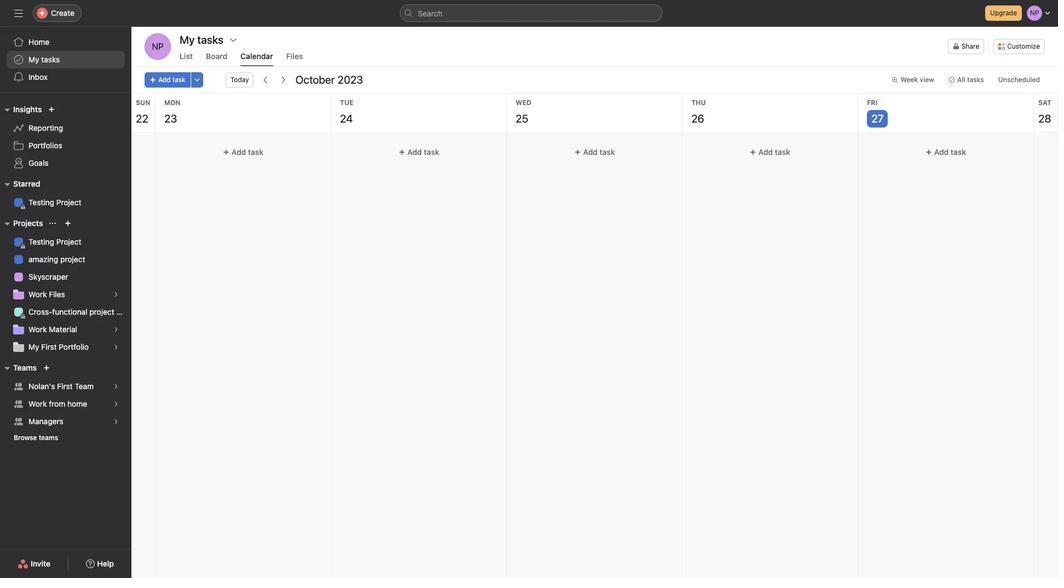 Task type: locate. For each thing, give the bounding box(es) containing it.
help button
[[79, 555, 121, 574]]

wed 25
[[516, 99, 532, 125]]

work down cross-
[[28, 325, 47, 334]]

week
[[901, 76, 919, 84]]

today
[[230, 76, 249, 84]]

1 horizontal spatial tasks
[[968, 76, 985, 84]]

see details, work from home image
[[113, 401, 119, 408]]

2 testing from the top
[[28, 237, 54, 247]]

work down "nolan's"
[[28, 399, 47, 409]]

goals link
[[7, 155, 125, 172]]

new project or portfolio image
[[65, 220, 71, 227]]

project up new project or portfolio image
[[56, 198, 81, 207]]

teams
[[13, 363, 37, 373]]

1 horizontal spatial first
[[57, 382, 73, 391]]

my tasks link
[[7, 51, 125, 68]]

files link
[[286, 52, 303, 66]]

add
[[158, 76, 171, 84], [232, 147, 246, 157], [407, 147, 422, 157], [583, 147, 598, 157], [759, 147, 773, 157], [935, 147, 949, 157]]

create button
[[33, 4, 82, 22]]

portfolio
[[59, 342, 89, 352]]

28
[[1039, 112, 1052, 125]]

testing project up show options, current sort, top image at the top of page
[[28, 198, 81, 207]]

0 horizontal spatial project
[[60, 255, 85, 264]]

work for work files
[[28, 290, 47, 299]]

testing project inside the starred element
[[28, 198, 81, 207]]

work up cross-
[[28, 290, 47, 299]]

1 work from the top
[[28, 290, 47, 299]]

starred
[[13, 179, 40, 188]]

project up skyscraper link
[[60, 255, 85, 264]]

my inside my tasks link
[[28, 55, 39, 64]]

1 vertical spatial testing project link
[[7, 233, 125, 251]]

portfolios
[[28, 141, 62, 150]]

view
[[920, 76, 935, 84]]

testing project link
[[7, 194, 125, 212], [7, 233, 125, 251]]

sat 28
[[1039, 99, 1052, 125]]

home
[[28, 37, 49, 47]]

0 vertical spatial work
[[28, 290, 47, 299]]

files down skyscraper link
[[49, 290, 65, 299]]

2 work from the top
[[28, 325, 47, 334]]

upgrade button
[[986, 5, 1022, 21]]

next week image
[[279, 76, 288, 84]]

hide sidebar image
[[14, 9, 23, 18]]

amazing project link
[[7, 251, 125, 268]]

1 vertical spatial tasks
[[968, 76, 985, 84]]

testing project link inside projects element
[[7, 233, 125, 251]]

tue 24
[[340, 99, 354, 125]]

1 vertical spatial project
[[56, 237, 81, 247]]

0 vertical spatial first
[[41, 342, 57, 352]]

1 vertical spatial work
[[28, 325, 47, 334]]

tue
[[340, 99, 354, 107]]

np button
[[145, 33, 171, 60]]

2 project from the top
[[56, 237, 81, 247]]

portfolios link
[[7, 137, 125, 155]]

managers
[[28, 417, 63, 426]]

mon
[[164, 99, 181, 107]]

functional
[[52, 307, 87, 317]]

work inside teams element
[[28, 399, 47, 409]]

1 vertical spatial testing
[[28, 237, 54, 247]]

0 vertical spatial testing project link
[[7, 194, 125, 212]]

project up the amazing project link
[[56, 237, 81, 247]]

global element
[[0, 27, 132, 93]]

project inside the starred element
[[56, 198, 81, 207]]

project for testing project link within the projects element
[[56, 237, 81, 247]]

0 vertical spatial testing project
[[28, 198, 81, 207]]

0 vertical spatial project
[[60, 255, 85, 264]]

0 horizontal spatial files
[[49, 290, 65, 299]]

1 project from the top
[[56, 198, 81, 207]]

2 my from the top
[[28, 342, 39, 352]]

board
[[206, 52, 227, 61]]

first inside my first portfolio link
[[41, 342, 57, 352]]

managers link
[[7, 413, 125, 431]]

0 vertical spatial project
[[56, 198, 81, 207]]

0 vertical spatial tasks
[[41, 55, 60, 64]]

0 vertical spatial my
[[28, 55, 39, 64]]

my up teams
[[28, 342, 39, 352]]

my inside my first portfolio link
[[28, 342, 39, 352]]

tasks
[[41, 55, 60, 64], [968, 76, 985, 84]]

see details, work files image
[[113, 292, 119, 298]]

files inside work files link
[[49, 290, 65, 299]]

1 horizontal spatial files
[[286, 52, 303, 61]]

project inside the amazing project link
[[60, 255, 85, 264]]

1 vertical spatial first
[[57, 382, 73, 391]]

invite
[[31, 559, 51, 569]]

tasks for all tasks
[[968, 76, 985, 84]]

add task button
[[145, 72, 190, 88], [160, 142, 326, 162], [336, 142, 502, 162], [512, 142, 678, 162], [687, 142, 854, 162], [863, 142, 1030, 162]]

upgrade
[[991, 9, 1018, 17]]

3 work from the top
[[28, 399, 47, 409]]

from
[[49, 399, 65, 409]]

customize
[[1008, 42, 1041, 50]]

1 testing project link from the top
[[7, 194, 125, 212]]

1 horizontal spatial project
[[89, 307, 114, 317]]

testing down starred at the top left
[[28, 198, 54, 207]]

task
[[173, 76, 186, 84], [248, 147, 264, 157], [424, 147, 439, 157], [600, 147, 615, 157], [775, 147, 791, 157], [951, 147, 967, 157]]

1 vertical spatial files
[[49, 290, 65, 299]]

calendar link
[[241, 52, 273, 66]]

2 testing project link from the top
[[7, 233, 125, 251]]

1 vertical spatial project
[[89, 307, 114, 317]]

team
[[75, 382, 94, 391]]

23
[[164, 112, 177, 125]]

first up "work from home" link
[[57, 382, 73, 391]]

projects element
[[0, 214, 132, 358]]

work material
[[28, 325, 77, 334]]

add task
[[158, 76, 186, 84], [232, 147, 264, 157], [407, 147, 439, 157], [583, 147, 615, 157], [759, 147, 791, 157], [935, 147, 967, 157]]

tasks inside 'global' element
[[41, 55, 60, 64]]

sun
[[136, 99, 150, 107]]

1 my from the top
[[28, 55, 39, 64]]

teams element
[[0, 358, 132, 448]]

insights button
[[0, 103, 42, 116]]

first
[[41, 342, 57, 352], [57, 382, 73, 391]]

1 testing project from the top
[[28, 198, 81, 207]]

1 vertical spatial testing project
[[28, 237, 81, 247]]

my for my tasks
[[28, 55, 39, 64]]

fri 27
[[867, 99, 884, 125]]

starred button
[[0, 178, 40, 191]]

october 2023
[[296, 73, 363, 86]]

testing
[[28, 198, 54, 207], [28, 237, 54, 247]]

1 vertical spatial my
[[28, 342, 39, 352]]

work
[[28, 290, 47, 299], [28, 325, 47, 334], [28, 399, 47, 409]]

testing project link down new project or portfolio image
[[7, 233, 125, 251]]

first for nolan's
[[57, 382, 73, 391]]

project
[[56, 198, 81, 207], [56, 237, 81, 247]]

testing up amazing
[[28, 237, 54, 247]]

2 vertical spatial work
[[28, 399, 47, 409]]

cross-functional project plan link
[[7, 304, 131, 321]]

first down work material
[[41, 342, 57, 352]]

more actions image
[[194, 77, 200, 83]]

invite button
[[10, 555, 58, 574]]

work files link
[[7, 286, 125, 304]]

nolan's first team link
[[7, 378, 125, 396]]

first for my
[[41, 342, 57, 352]]

my up inbox
[[28, 55, 39, 64]]

first inside nolan's first team link
[[57, 382, 73, 391]]

testing project link up new project or portfolio image
[[7, 194, 125, 212]]

24
[[340, 112, 353, 125]]

tasks down home
[[41, 55, 60, 64]]

project
[[60, 255, 85, 264], [89, 307, 114, 317]]

0 horizontal spatial tasks
[[41, 55, 60, 64]]

2 testing project from the top
[[28, 237, 81, 247]]

0 vertical spatial testing
[[28, 198, 54, 207]]

browse teams image
[[43, 365, 50, 372]]

testing project up the amazing project
[[28, 237, 81, 247]]

tasks right all
[[968, 76, 985, 84]]

project left plan
[[89, 307, 114, 317]]

files up next week icon
[[286, 52, 303, 61]]

all tasks
[[958, 76, 985, 84]]

0 horizontal spatial first
[[41, 342, 57, 352]]

project inside cross-functional project plan link
[[89, 307, 114, 317]]

testing inside projects element
[[28, 237, 54, 247]]

0 vertical spatial files
[[286, 52, 303, 61]]

inbox
[[28, 72, 48, 82]]

files
[[286, 52, 303, 61], [49, 290, 65, 299]]

show options image
[[229, 36, 238, 44]]

tasks inside dropdown button
[[968, 76, 985, 84]]

1 testing from the top
[[28, 198, 54, 207]]



Task type: vqa. For each thing, say whether or not it's contained in the screenshot.
text box on the top of page
no



Task type: describe. For each thing, give the bounding box(es) containing it.
thu 26
[[692, 99, 706, 125]]

skyscraper link
[[7, 268, 125, 286]]

cross-functional project plan
[[28, 307, 131, 317]]

teams button
[[0, 362, 37, 375]]

week view button
[[887, 72, 940, 88]]

home
[[67, 399, 87, 409]]

october
[[296, 73, 335, 86]]

see details, work material image
[[113, 327, 119, 333]]

cross-
[[28, 307, 52, 317]]

all
[[958, 76, 966, 84]]

22
[[136, 112, 148, 125]]

2023
[[338, 73, 363, 86]]

work for work material
[[28, 325, 47, 334]]

see details, managers image
[[113, 419, 119, 425]]

week view
[[901, 76, 935, 84]]

work from home
[[28, 399, 87, 409]]

amazing project
[[28, 255, 85, 264]]

27
[[872, 112, 884, 125]]

board link
[[206, 52, 227, 66]]

reporting
[[28, 123, 63, 133]]

previous week image
[[262, 76, 270, 84]]

work from home link
[[7, 396, 125, 413]]

my tasks
[[180, 33, 224, 46]]

testing inside the starred element
[[28, 198, 54, 207]]

sun 22
[[136, 99, 150, 125]]

share button
[[948, 39, 985, 54]]

work material link
[[7, 321, 125, 339]]

fri
[[867, 99, 878, 107]]

share
[[962, 42, 980, 50]]

thu
[[692, 99, 706, 107]]

25
[[516, 112, 529, 125]]

projects
[[13, 219, 43, 228]]

material
[[49, 325, 77, 334]]

show options, current sort, top image
[[50, 220, 56, 227]]

mon 23
[[164, 99, 181, 125]]

home link
[[7, 33, 125, 51]]

nolan's
[[28, 382, 55, 391]]

browse teams
[[14, 434, 58, 442]]

insights element
[[0, 100, 132, 174]]

goals
[[28, 158, 49, 168]]

work for work from home
[[28, 399, 47, 409]]

insights
[[13, 105, 42, 114]]

unscheduled button
[[994, 72, 1045, 88]]

see details, nolan's first team image
[[113, 384, 119, 390]]

see details, my first portfolio image
[[113, 344, 119, 351]]

starred element
[[0, 174, 132, 214]]

help
[[97, 559, 114, 569]]

tasks for my tasks
[[41, 55, 60, 64]]

nolan's first team
[[28, 382, 94, 391]]

list
[[180, 52, 193, 61]]

calendar
[[241, 52, 273, 61]]

browse teams button
[[9, 431, 63, 446]]

testing project inside projects element
[[28, 237, 81, 247]]

wed
[[516, 99, 532, 107]]

reporting link
[[7, 119, 125, 137]]

my first portfolio
[[28, 342, 89, 352]]

sat
[[1039, 99, 1052, 107]]

project for testing project link inside the the starred element
[[56, 198, 81, 207]]

my first portfolio link
[[7, 339, 125, 356]]

teams
[[39, 434, 58, 442]]

my for my first portfolio
[[28, 342, 39, 352]]

new image
[[48, 106, 55, 113]]

list link
[[180, 52, 193, 66]]

customize button
[[994, 39, 1045, 54]]

plan
[[116, 307, 131, 317]]

26
[[692, 112, 705, 125]]

inbox link
[[7, 68, 125, 86]]

Search tasks, projects, and more text field
[[400, 4, 663, 22]]

amazing
[[28, 255, 58, 264]]

create
[[51, 8, 74, 18]]

testing project link inside the starred element
[[7, 194, 125, 212]]

projects button
[[0, 217, 43, 230]]

my tasks
[[28, 55, 60, 64]]

today button
[[226, 72, 254, 88]]

np
[[152, 42, 164, 52]]

all tasks button
[[944, 72, 989, 88]]

unscheduled
[[999, 76, 1041, 84]]



